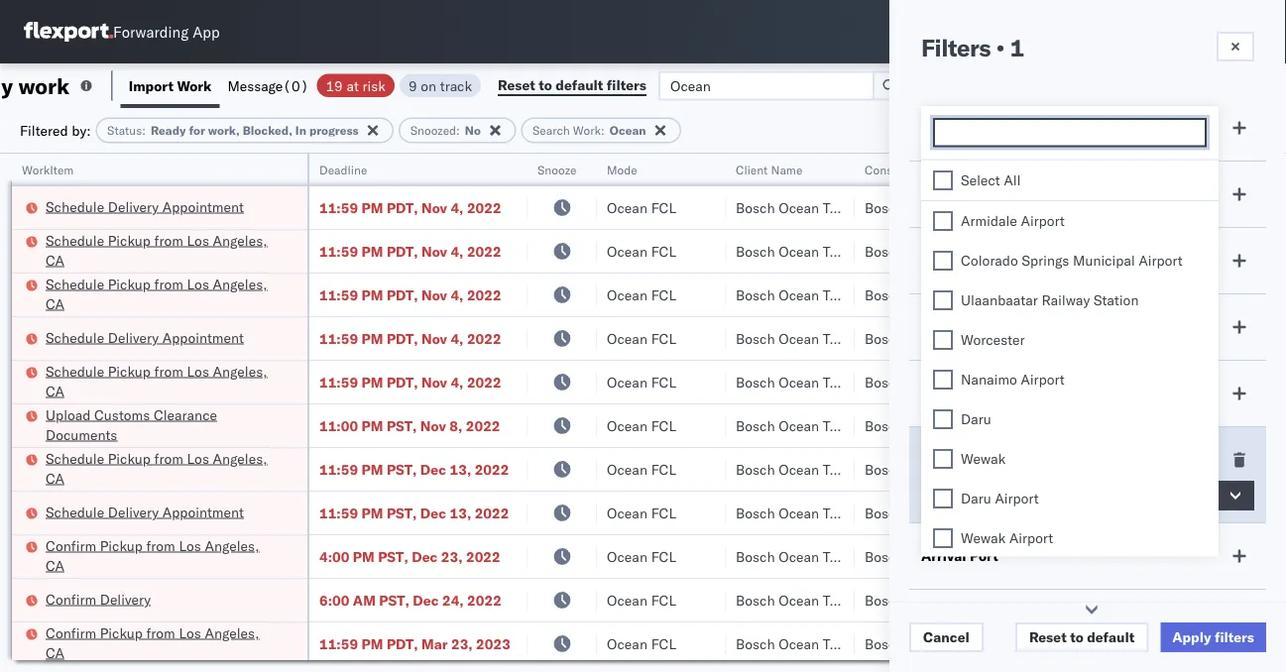 Task type: vqa. For each thing, say whether or not it's contained in the screenshot.


Task type: locate. For each thing, give the bounding box(es) containing it.
0 vertical spatial client
[[736, 162, 768, 177]]

filters up search work : ocean
[[607, 76, 647, 94]]

confirm pickup from los angeles, ca link for 4:00
[[46, 536, 282, 576]]

snoozed for snoozed : no
[[410, 123, 456, 138]]

2 fcl from the top
[[651, 243, 676, 260]]

flex id
[[1063, 162, 1101, 177]]

appointment for 2nd schedule delivery appointment link from the top of the page
[[162, 329, 244, 346]]

port
[[993, 451, 1021, 469], [970, 548, 999, 565], [958, 614, 986, 631]]

3 ca from the top
[[46, 382, 64, 400]]

0 horizontal spatial client
[[736, 162, 768, 177]]

armidale airport
[[961, 212, 1065, 229]]

pm for 'schedule pickup from los angeles, ca' link related to second schedule pickup from los angeles, ca "button"
[[362, 286, 383, 304]]

departure port
[[921, 451, 1021, 469]]

numbers
[[1222, 170, 1271, 185]]

filters right the apply
[[1215, 629, 1255, 646]]

reset right final port on the right bottom of page
[[1029, 629, 1067, 646]]

track
[[440, 77, 472, 94]]

11:59 pm pst, dec 13, 2022 up the 4:00 pm pst, dec 23, 2022
[[319, 504, 509, 522]]

1 horizontal spatial to
[[1070, 629, 1084, 646]]

(0)
[[283, 77, 309, 94]]

resize handle column header for flex id
[[1188, 154, 1212, 672]]

1 vertical spatial confirm pickup from los angeles, ca
[[46, 624, 259, 662]]

reset up search
[[498, 76, 535, 94]]

reset
[[498, 76, 535, 94], [1029, 629, 1067, 646]]

list box containing select all
[[921, 160, 1219, 672]]

ca
[[46, 251, 64, 269], [46, 295, 64, 312], [46, 382, 64, 400], [46, 470, 64, 487], [46, 557, 64, 574], [46, 644, 64, 662]]

: left no
[[456, 123, 460, 138]]

4 resize handle column header from the left
[[702, 154, 726, 672]]

schedule delivery appointment link down workitem button
[[46, 197, 244, 217]]

schedule delivery appointment button down workitem button
[[46, 197, 244, 219]]

confirm pickup from los angeles, ca link down confirm delivery button
[[46, 623, 282, 663]]

status up the consignee button at the right
[[921, 119, 964, 136]]

dec left 24,
[[413, 592, 439, 609]]

client name
[[736, 162, 803, 177], [921, 385, 1004, 402]]

0 horizontal spatial status
[[107, 123, 142, 138]]

0 vertical spatial 13,
[[450, 461, 471, 478]]

appointment down workitem button
[[162, 198, 244, 215]]

wewak up 'arrival port'
[[961, 529, 1006, 547]]

1 schedule pickup from los angeles, ca link from the top
[[46, 231, 282, 270]]

delivery for 2nd schedule delivery appointment button from the top of the page
[[108, 329, 159, 346]]

status right by:
[[107, 123, 142, 138]]

2 appointment from the top
[[162, 329, 244, 346]]

1 : from the left
[[142, 123, 146, 138]]

1 vertical spatial name
[[965, 385, 1004, 402]]

schedule delivery appointment link down upload customs clearance documents button
[[46, 502, 244, 522]]

workitem button
[[12, 158, 288, 178]]

angeles, for 4th schedule pickup from los angeles, ca "button" from the top
[[213, 450, 267, 467]]

3 11:59 pm pdt, nov 4, 2022 from the top
[[319, 286, 502, 304]]

springs
[[1022, 251, 1070, 269]]

schedule delivery appointment for 2nd schedule delivery appointment link from the top of the page
[[46, 329, 244, 346]]

airport for nanaimo airport
[[1021, 370, 1065, 388]]

0 vertical spatial work
[[177, 77, 212, 94]]

13, up the 4:00 pm pst, dec 23, 2022
[[450, 504, 471, 522]]

pm for confirm pickup from los angeles, ca link for 4:00
[[353, 548, 375, 565]]

1 1889466 from the top
[[1138, 548, 1198, 565]]

confirm for 4:00 pm pst, dec 23, 2022
[[46, 537, 96, 554]]

1 horizontal spatial risk
[[940, 185, 965, 203]]

pm for upload customs clearance documents link on the left of the page
[[362, 417, 383, 434]]

ca for 3rd schedule pickup from los angeles, ca "button" from the top of the page's 'schedule pickup from los angeles, ca' link
[[46, 382, 64, 400]]

schedule delivery appointment
[[46, 198, 244, 215], [46, 329, 244, 346], [46, 503, 244, 521]]

1 horizontal spatial snoozed
[[921, 252, 978, 269]]

: left ready
[[142, 123, 146, 138]]

1 vertical spatial appointment
[[162, 329, 244, 346]]

default inside button
[[556, 76, 603, 94]]

1 horizontal spatial default
[[1087, 629, 1135, 646]]

5 ca from the top
[[46, 557, 64, 574]]

fcl
[[651, 199, 676, 216], [651, 243, 676, 260], [651, 286, 676, 304], [651, 330, 676, 347], [651, 373, 676, 391], [651, 417, 676, 434], [651, 461, 676, 478], [651, 504, 676, 522], [651, 548, 676, 565], [651, 592, 676, 609], [651, 635, 676, 653]]

airport
[[1021, 212, 1065, 229], [1139, 251, 1183, 269], [1021, 370, 1065, 388], [995, 489, 1039, 507], [1010, 529, 1054, 547]]

7 ceau7522 from the top
[[1222, 635, 1286, 652]]

4 fcl from the top
[[651, 330, 676, 347]]

pm for 11:59 confirm pickup from los angeles, ca link
[[362, 635, 383, 653]]

1 horizontal spatial name
[[965, 385, 1004, 402]]

0 vertical spatial confirm pickup from los angeles, ca button
[[46, 536, 282, 578]]

6 resize handle column header from the left
[[1030, 154, 1053, 672]]

mode inside button
[[607, 162, 637, 177]]

default left the apply
[[1087, 629, 1135, 646]]

wewak up daru airport
[[961, 450, 1006, 467]]

5 flex- from the top
[[1095, 592, 1138, 609]]

daru for daru
[[961, 410, 992, 427]]

9 ocean fcl from the top
[[607, 548, 676, 565]]

None text field
[[940, 125, 1205, 142]]

airport right nanaimo
[[1021, 370, 1065, 388]]

flex-1889466 button
[[1063, 543, 1202, 571], [1063, 543, 1202, 571], [1063, 587, 1202, 614], [1063, 587, 1202, 614]]

port down wewak airport
[[970, 548, 999, 565]]

work inside button
[[177, 77, 212, 94]]

pst, left 8,
[[387, 417, 417, 434]]

1 vertical spatial confirm pickup from los angeles, ca button
[[46, 623, 282, 665]]

in
[[295, 123, 306, 138]]

pst, up 6:00 am pst, dec 24, 2022
[[378, 548, 408, 565]]

wewak for wewak
[[961, 450, 1006, 467]]

schedule delivery appointment down workitem button
[[46, 198, 244, 215]]

0 horizontal spatial default
[[556, 76, 603, 94]]

0 vertical spatial confirm pickup from los angeles, ca
[[46, 537, 259, 574]]

angeles, for 3rd schedule pickup from los angeles, ca "button" from the top of the page
[[213, 363, 267, 380]]

1 vertical spatial 23,
[[451, 635, 473, 653]]

snoozed
[[410, 123, 456, 138], [921, 252, 978, 269]]

airport for daru airport
[[995, 489, 1039, 507]]

to inside 'button'
[[1070, 629, 1084, 646]]

1 horizontal spatial filters
[[1215, 629, 1255, 646]]

1 schedule delivery appointment button from the top
[[46, 197, 244, 219]]

5 fcl from the top
[[651, 373, 676, 391]]

1 vertical spatial schedule delivery appointment link
[[46, 328, 244, 348]]

6 ceau7522 from the top
[[1222, 417, 1286, 434]]

None checkbox
[[933, 170, 953, 190], [933, 211, 953, 231], [933, 250, 953, 270], [933, 330, 953, 350], [933, 170, 953, 190], [933, 211, 953, 231], [933, 250, 953, 270], [933, 330, 953, 350]]

0 vertical spatial confirm pickup from los angeles, ca link
[[46, 536, 282, 576]]

0 vertical spatial client name
[[736, 162, 803, 177]]

0 vertical spatial wewak
[[961, 450, 1006, 467]]

confirm pickup from los angeles, ca button down confirm delivery button
[[46, 623, 282, 665]]

11:59
[[319, 199, 358, 216], [319, 243, 358, 260], [319, 286, 358, 304], [319, 330, 358, 347], [319, 373, 358, 391], [319, 461, 358, 478], [319, 504, 358, 522], [319, 635, 358, 653]]

angeles, for second schedule pickup from los angeles, ca "button"
[[213, 275, 267, 293]]

:
[[142, 123, 146, 138], [456, 123, 460, 138], [601, 123, 605, 138]]

name inside 'button'
[[771, 162, 803, 177]]

status
[[921, 119, 964, 136], [107, 123, 142, 138]]

1 schedule delivery appointment link from the top
[[46, 197, 244, 217]]

1 daru from the top
[[961, 410, 992, 427]]

resize handle column header for consignee
[[1030, 154, 1053, 672]]

1 vertical spatial 1889466
[[1138, 592, 1198, 609]]

client down "search work" text box
[[736, 162, 768, 177]]

0 vertical spatial snoozed
[[410, 123, 456, 138]]

1 schedule delivery appointment from the top
[[46, 198, 244, 215]]

3 schedule delivery appointment link from the top
[[46, 502, 244, 522]]

3 schedule delivery appointment button from the top
[[46, 502, 244, 524]]

5 11:59 pm pdt, nov 4, 2022 from the top
[[319, 373, 502, 391]]

client up departure
[[921, 385, 961, 402]]

name down worcester
[[965, 385, 1004, 402]]

confirm pickup from los angeles, ca link up confirm delivery
[[46, 536, 282, 576]]

0 vertical spatial reset
[[498, 76, 535, 94]]

ceau7522
[[1222, 198, 1286, 216], [1222, 242, 1286, 259], [1222, 286, 1286, 303], [1222, 329, 1286, 347], [1222, 373, 1286, 390], [1222, 417, 1286, 434], [1222, 635, 1286, 652]]

0 vertical spatial mode
[[607, 162, 637, 177]]

schedule pickup from los angeles, ca link
[[46, 231, 282, 270], [46, 274, 282, 314], [46, 362, 282, 401], [46, 449, 282, 488]]

0 vertical spatial 1889466
[[1138, 548, 1198, 565]]

0 vertical spatial daru
[[961, 410, 992, 427]]

4 11:59 from the top
[[319, 330, 358, 347]]

consignee
[[865, 162, 922, 177]]

0 horizontal spatial snoozed
[[410, 123, 456, 138]]

0 vertical spatial port
[[993, 451, 1021, 469]]

confirm
[[46, 537, 96, 554], [46, 591, 96, 608], [46, 624, 96, 642]]

1 vertical spatial mode
[[921, 318, 959, 336]]

snoozed down "armidale"
[[921, 252, 978, 269]]

4 flex-1846748 from the top
[[1095, 635, 1198, 653]]

1 vertical spatial confirm pickup from los angeles, ca link
[[46, 623, 282, 663]]

1889466 for 4:00 pm pst, dec 23, 2022
[[1138, 548, 1198, 565]]

1 11:59 pm pst, dec 13, 2022 from the top
[[319, 461, 509, 478]]

1 vertical spatial port
[[970, 548, 999, 565]]

Search Shipments (/) text field
[[907, 17, 1098, 47]]

1 vertical spatial schedule delivery appointment button
[[46, 328, 244, 350]]

default up search work : ocean
[[556, 76, 603, 94]]

confirm pickup from los angeles, ca up confirm delivery
[[46, 537, 259, 574]]

consignee button
[[855, 158, 1034, 178]]

dec up the 4:00 pm pst, dec 23, 2022
[[420, 504, 446, 522]]

2 vertical spatial schedule delivery appointment
[[46, 503, 244, 521]]

resize handle column header for client name
[[831, 154, 855, 672]]

1 horizontal spatial work
[[573, 123, 601, 138]]

3 resize handle column header from the left
[[573, 154, 597, 672]]

client name down worcester
[[921, 385, 1004, 402]]

2 wewak from the top
[[961, 529, 1006, 547]]

0 horizontal spatial risk
[[363, 77, 386, 94]]

schedule delivery appointment for first schedule delivery appointment link from the bottom
[[46, 503, 244, 521]]

None checkbox
[[933, 290, 953, 310], [933, 369, 953, 389], [933, 409, 953, 429], [933, 449, 953, 469], [933, 488, 953, 508], [933, 528, 953, 548], [933, 290, 953, 310], [933, 369, 953, 389], [933, 409, 953, 429], [933, 449, 953, 469], [933, 488, 953, 508], [933, 528, 953, 548]]

0 vertical spatial schedule delivery appointment link
[[46, 197, 244, 217]]

0 vertical spatial schedule delivery appointment
[[46, 198, 244, 215]]

my work
[[0, 72, 70, 99]]

bosch ocean test
[[736, 199, 849, 216], [865, 199, 978, 216], [736, 243, 849, 260], [865, 243, 978, 260], [736, 286, 849, 304], [865, 286, 978, 304], [736, 330, 849, 347], [865, 330, 978, 347], [736, 373, 849, 391], [865, 373, 978, 391], [736, 417, 849, 434], [865, 417, 978, 434], [736, 461, 849, 478], [865, 461, 978, 478], [736, 504, 849, 522], [865, 504, 978, 522], [736, 548, 849, 565], [865, 548, 978, 565], [736, 592, 849, 609], [865, 592, 978, 609], [736, 635, 849, 653], [865, 635, 978, 653]]

snoozed left no
[[410, 123, 456, 138]]

pm for 3rd schedule pickup from los angeles, ca "button" from the top of the page's 'schedule pickup from los angeles, ca' link
[[362, 373, 383, 391]]

5 schedule from the top
[[46, 363, 104, 380]]

reset for reset to default filters
[[498, 76, 535, 94]]

1 vertical spatial snoozed
[[921, 252, 978, 269]]

daru down departure port
[[961, 489, 992, 507]]

work right import
[[177, 77, 212, 94]]

1 vertical spatial flex-1889466
[[1095, 592, 1198, 609]]

pst, for upload customs clearance documents
[[387, 417, 417, 434]]

19
[[326, 77, 343, 94]]

test
[[823, 199, 849, 216], [952, 199, 978, 216], [823, 243, 849, 260], [952, 243, 978, 260], [823, 286, 849, 304], [952, 286, 978, 304], [823, 330, 849, 347], [952, 330, 978, 347], [823, 373, 849, 391], [952, 373, 978, 391], [823, 417, 849, 434], [952, 417, 978, 434], [823, 461, 849, 478], [952, 461, 978, 478], [823, 504, 849, 522], [952, 504, 978, 522], [823, 548, 849, 565], [952, 548, 978, 565], [823, 592, 849, 609], [952, 592, 978, 609], [823, 635, 849, 653], [952, 635, 978, 653]]

5 4, from the top
[[451, 373, 464, 391]]

0 vertical spatial appointment
[[162, 198, 244, 215]]

resize handle column header for mode
[[702, 154, 726, 672]]

schedule pickup from los angeles, ca
[[46, 232, 267, 269], [46, 275, 267, 312], [46, 363, 267, 400], [46, 450, 267, 487]]

3 schedule delivery appointment from the top
[[46, 503, 244, 521]]

2 vertical spatial schedule delivery appointment link
[[46, 502, 244, 522]]

1 vertical spatial work
[[573, 123, 601, 138]]

work right search
[[573, 123, 601, 138]]

appointment up "clearance"
[[162, 329, 244, 346]]

pm
[[362, 199, 383, 216], [362, 243, 383, 260], [362, 286, 383, 304], [362, 330, 383, 347], [362, 373, 383, 391], [362, 417, 383, 434], [362, 461, 383, 478], [362, 504, 383, 522], [353, 548, 375, 565], [362, 635, 383, 653]]

no
[[465, 123, 481, 138]]

schedule delivery appointment button up customs
[[46, 328, 244, 350]]

reset inside button
[[498, 76, 535, 94]]

flex-1846748
[[1095, 199, 1198, 216], [1095, 243, 1198, 260], [1095, 286, 1198, 304], [1095, 635, 1198, 653]]

2 flex- from the top
[[1095, 243, 1138, 260]]

2 confirm pickup from los angeles, ca from the top
[[46, 624, 259, 662]]

0 vertical spatial schedule delivery appointment button
[[46, 197, 244, 219]]

flex-1889466
[[1095, 548, 1198, 565], [1095, 592, 1198, 609]]

appointment
[[162, 198, 244, 215], [162, 329, 244, 346], [162, 503, 244, 521]]

1 vertical spatial 13,
[[450, 504, 471, 522]]

1 confirm pickup from los angeles, ca link from the top
[[46, 536, 282, 576]]

0 vertical spatial 11:59 pm pst, dec 13, 2022
[[319, 461, 509, 478]]

1 wewak from the top
[[961, 450, 1006, 467]]

4 schedule pickup from los angeles, ca link from the top
[[46, 449, 282, 488]]

confirm pickup from los angeles, ca button for 11:59 pm pdt, mar 23, 2023
[[46, 623, 282, 665]]

1 vertical spatial client name
[[921, 385, 1004, 402]]

11:59 pm pdt, nov 4, 2022
[[319, 199, 502, 216], [319, 243, 502, 260], [319, 286, 502, 304], [319, 330, 502, 347], [319, 373, 502, 391]]

confirm delivery
[[46, 591, 151, 608]]

0 vertical spatial confirm
[[46, 537, 96, 554]]

2 4, from the top
[[451, 243, 464, 260]]

4 schedule pickup from los angeles, ca button from the top
[[46, 449, 282, 490]]

port right final
[[958, 614, 986, 631]]

filters inside apply filters 'button'
[[1215, 629, 1255, 646]]

1 vertical spatial to
[[1070, 629, 1084, 646]]

5 ocean fcl from the top
[[607, 373, 676, 391]]

2 confirm pickup from los angeles, ca button from the top
[[46, 623, 282, 665]]

1 fcl from the top
[[651, 199, 676, 216]]

0 vertical spatial filters
[[607, 76, 647, 94]]

1 horizontal spatial mode
[[921, 318, 959, 336]]

airport for wewak airport
[[1010, 529, 1054, 547]]

1 vertical spatial daru
[[961, 489, 992, 507]]

0 vertical spatial 23,
[[441, 548, 463, 565]]

to for reset to default filters
[[539, 76, 552, 94]]

os
[[1230, 24, 1249, 39]]

: right search
[[601, 123, 605, 138]]

1 schedule from the top
[[46, 198, 104, 215]]

1 vertical spatial confirm
[[46, 591, 96, 608]]

schedule delivery appointment link up customs
[[46, 328, 244, 348]]

pdt,
[[387, 199, 418, 216], [387, 243, 418, 260], [387, 286, 418, 304], [387, 330, 418, 347], [387, 373, 418, 391], [387, 635, 418, 653]]

snoozed for snoozed
[[921, 252, 978, 269]]

am
[[353, 592, 376, 609]]

2 schedule pickup from los angeles, ca button from the top
[[46, 274, 282, 316]]

: for status
[[142, 123, 146, 138]]

2 vertical spatial confirm
[[46, 624, 96, 642]]

upload
[[46, 406, 91, 424]]

reset to default filters button
[[486, 71, 659, 101]]

confirm pickup from los angeles, ca for 11:59 pm pdt, mar 23, 2023
[[46, 624, 259, 662]]

delivery for first schedule delivery appointment button from the top of the page
[[108, 198, 159, 215]]

confirm for 11:59 pm pdt, mar 23, 2023
[[46, 624, 96, 642]]

2 daru from the top
[[961, 489, 992, 507]]

2 schedule pickup from los angeles, ca link from the top
[[46, 274, 282, 314]]

5 resize handle column header from the left
[[831, 154, 855, 672]]

1 horizontal spatial status
[[921, 119, 964, 136]]

schedule
[[46, 198, 104, 215], [46, 232, 104, 249], [46, 275, 104, 293], [46, 329, 104, 346], [46, 363, 104, 380], [46, 450, 104, 467], [46, 503, 104, 521]]

2 vertical spatial port
[[958, 614, 986, 631]]

colorado springs municipal airport
[[961, 251, 1183, 269]]

risk
[[363, 77, 386, 94], [940, 185, 965, 203]]

1 vertical spatial risk
[[940, 185, 965, 203]]

mode down search work : ocean
[[607, 162, 637, 177]]

to inside button
[[539, 76, 552, 94]]

0 horizontal spatial name
[[771, 162, 803, 177]]

3 confirm from the top
[[46, 624, 96, 642]]

13, down 8,
[[450, 461, 471, 478]]

2 vertical spatial appointment
[[162, 503, 244, 521]]

name down "search work" text box
[[771, 162, 803, 177]]

airport up wewak airport
[[995, 489, 1039, 507]]

bosch
[[736, 199, 775, 216], [865, 199, 904, 216], [736, 243, 775, 260], [865, 243, 904, 260], [736, 286, 775, 304], [865, 286, 904, 304], [736, 330, 775, 347], [865, 330, 904, 347], [736, 373, 775, 391], [865, 373, 904, 391], [736, 417, 775, 434], [865, 417, 904, 434], [736, 461, 775, 478], [865, 461, 904, 478], [736, 504, 775, 522], [865, 504, 904, 522], [736, 548, 775, 565], [865, 548, 904, 565], [736, 592, 775, 609], [865, 592, 904, 609], [736, 635, 775, 653], [865, 635, 904, 653]]

2 vertical spatial schedule delivery appointment button
[[46, 502, 244, 524]]

2 11:59 pm pst, dec 13, 2022 from the top
[[319, 504, 509, 522]]

confirm pickup from los angeles, ca down confirm delivery button
[[46, 624, 259, 662]]

all
[[1004, 171, 1021, 188]]

2 horizontal spatial :
[[601, 123, 605, 138]]

daru up departure port
[[961, 410, 992, 427]]

reset inside 'button'
[[1029, 629, 1067, 646]]

0 horizontal spatial work
[[177, 77, 212, 94]]

1 horizontal spatial reset
[[1029, 629, 1067, 646]]

departure
[[921, 451, 990, 469]]

4 ceau7522 from the top
[[1222, 329, 1286, 347]]

0 horizontal spatial mode
[[607, 162, 637, 177]]

airport up springs
[[1021, 212, 1065, 229]]

flex
[[1063, 162, 1086, 177]]

1889466
[[1138, 548, 1198, 565], [1138, 592, 1198, 609]]

1889466 for 6:00 am pst, dec 24, 2022
[[1138, 592, 1198, 609]]

work for search
[[573, 123, 601, 138]]

1 vertical spatial default
[[1087, 629, 1135, 646]]

1 horizontal spatial client name
[[921, 385, 1004, 402]]

appointment down upload customs clearance documents button
[[162, 503, 244, 521]]

10 ocean fcl from the top
[[607, 592, 676, 609]]

23, up 24,
[[441, 548, 463, 565]]

0 horizontal spatial :
[[142, 123, 146, 138]]

2 1889466 from the top
[[1138, 592, 1198, 609]]

3 1846748 from the top
[[1138, 286, 1198, 304]]

1
[[1010, 33, 1024, 62]]

1 vertical spatial 11:59 pm pst, dec 13, 2022
[[319, 504, 509, 522]]

apply filters button
[[1161, 623, 1267, 653]]

confirm pickup from los angeles, ca button
[[46, 536, 282, 578], [46, 623, 282, 665]]

0 vertical spatial name
[[771, 162, 803, 177]]

11:59 pm pst, dec 13, 2022
[[319, 461, 509, 478], [319, 504, 509, 522]]

23,
[[441, 548, 463, 565], [451, 635, 473, 653]]

forwarding app
[[113, 22, 220, 41]]

my
[[0, 72, 13, 99]]

wewak for wewak airport
[[961, 529, 1006, 547]]

schedule pickup from los angeles, ca button
[[46, 231, 282, 272], [46, 274, 282, 316], [46, 362, 282, 403], [46, 449, 282, 490]]

0 horizontal spatial filters
[[607, 76, 647, 94]]

3 appointment from the top
[[162, 503, 244, 521]]

pst, for schedule pickup from los angeles, ca
[[387, 461, 417, 478]]

schedule delivery appointment up customs
[[46, 329, 244, 346]]

0 horizontal spatial client name
[[736, 162, 803, 177]]

forwarding app link
[[24, 22, 220, 42]]

dec down 11:00 pm pst, nov 8, 2022 at the bottom left of page
[[420, 461, 446, 478]]

pst, up the 4:00 pm pst, dec 23, 2022
[[387, 504, 417, 522]]

default
[[556, 76, 603, 94], [1087, 629, 1135, 646]]

pst, down 11:00 pm pst, nov 8, 2022 at the bottom left of page
[[387, 461, 417, 478]]

client name down "search work" text box
[[736, 162, 803, 177]]

3 schedule pickup from los angeles, ca link from the top
[[46, 362, 282, 401]]

5 pdt, from the top
[[387, 373, 418, 391]]

confirm pickup from los angeles, ca for 4:00 pm pst, dec 23, 2022
[[46, 537, 259, 574]]

0 horizontal spatial to
[[539, 76, 552, 94]]

3 flex-1846748 from the top
[[1095, 286, 1198, 304]]

delivery for confirm delivery button
[[100, 591, 151, 608]]

1 vertical spatial schedule delivery appointment
[[46, 329, 244, 346]]

id
[[1089, 162, 1101, 177]]

work
[[18, 72, 70, 99]]

4 lhuu7894 from the top
[[1222, 591, 1286, 609]]

1 horizontal spatial client
[[921, 385, 961, 402]]

confirm pickup from los angeles, ca button up confirm delivery
[[46, 536, 282, 578]]

0 vertical spatial flex-1889466
[[1095, 548, 1198, 565]]

ca for 4th schedule pickup from los angeles, ca "button" from the top 'schedule pickup from los angeles, ca' link
[[46, 470, 64, 487]]

11:59 pm pst, dec 13, 2022 down 11:00 pm pst, nov 8, 2022 at the bottom left of page
[[319, 461, 509, 478]]

2 ocean fcl from the top
[[607, 243, 676, 260]]

23, right mar
[[451, 635, 473, 653]]

list box
[[921, 160, 1219, 672]]

7 schedule from the top
[[46, 503, 104, 521]]

schedule pickup from los angeles, ca link for 4th schedule pickup from los angeles, ca "button" from the top
[[46, 449, 282, 488]]

by:
[[72, 122, 91, 139]]

0 vertical spatial to
[[539, 76, 552, 94]]

resize handle column header for workitem
[[284, 154, 307, 672]]

default inside 'button'
[[1087, 629, 1135, 646]]

port up daru airport
[[993, 451, 1021, 469]]

1 horizontal spatial :
[[456, 123, 460, 138]]

port for departure port
[[993, 451, 1021, 469]]

6:00 am pst, dec 24, 2022
[[319, 592, 502, 609]]

airport down daru airport
[[1010, 529, 1054, 547]]

mode
[[607, 162, 637, 177], [921, 318, 959, 336]]

2 confirm pickup from los angeles, ca link from the top
[[46, 623, 282, 663]]

schedule delivery appointment down upload customs clearance documents button
[[46, 503, 244, 521]]

mode left worcester
[[921, 318, 959, 336]]

angeles,
[[213, 232, 267, 249], [213, 275, 267, 293], [213, 363, 267, 380], [213, 450, 267, 467], [205, 537, 259, 554], [205, 624, 259, 642]]

1 vertical spatial reset
[[1029, 629, 1067, 646]]

0 vertical spatial default
[[556, 76, 603, 94]]

client
[[736, 162, 768, 177], [921, 385, 961, 402]]

work for import
[[177, 77, 212, 94]]

confirm delivery button
[[46, 590, 151, 611]]

6 ca from the top
[[46, 644, 64, 662]]

resize handle column header
[[284, 154, 307, 672], [504, 154, 528, 672], [573, 154, 597, 672], [702, 154, 726, 672], [831, 154, 855, 672], [1030, 154, 1053, 672], [1188, 154, 1212, 672], [1251, 154, 1275, 672]]

0 horizontal spatial reset
[[498, 76, 535, 94]]

1 vertical spatial filters
[[1215, 629, 1255, 646]]

1 vertical spatial wewak
[[961, 529, 1006, 547]]

schedule delivery appointment button down upload customs clearance documents button
[[46, 502, 244, 524]]

angeles, for fourth schedule pickup from los angeles, ca "button" from the bottom of the page
[[213, 232, 267, 249]]

7 resize handle column header from the left
[[1188, 154, 1212, 672]]

7 ocean fcl from the top
[[607, 461, 676, 478]]

pst,
[[387, 417, 417, 434], [387, 461, 417, 478], [387, 504, 417, 522], [378, 548, 408, 565], [379, 592, 409, 609]]

2 : from the left
[[456, 123, 460, 138]]



Task type: describe. For each thing, give the bounding box(es) containing it.
1 schedule pickup from los angeles, ca from the top
[[46, 232, 267, 269]]

4:00
[[319, 548, 350, 565]]

3 flex- from the top
[[1095, 286, 1138, 304]]

2 schedule pickup from los angeles, ca from the top
[[46, 275, 267, 312]]

work,
[[208, 123, 240, 138]]

port for arrival port
[[970, 548, 999, 565]]

resize handle column header for deadline
[[504, 154, 528, 672]]

2 1846748 from the top
[[1138, 243, 1198, 260]]

23, for 2022
[[441, 548, 463, 565]]

11 ocean fcl from the top
[[607, 635, 676, 653]]

11:00 pm pst, nov 8, 2022
[[319, 417, 500, 434]]

filters • 1
[[921, 33, 1024, 62]]

ca for 11:59 confirm pickup from los angeles, ca link
[[46, 644, 64, 662]]

pst, for confirm pickup from los angeles, ca
[[378, 548, 408, 565]]

reset to default filters
[[498, 76, 647, 94]]

2 11:59 pm pdt, nov 4, 2022 from the top
[[319, 243, 502, 260]]

import work button
[[121, 63, 220, 108]]

for
[[189, 123, 205, 138]]

1 pdt, from the top
[[387, 199, 418, 216]]

wewak airport
[[961, 529, 1054, 547]]

6 11:59 from the top
[[319, 461, 358, 478]]

status : ready for work, blocked, in progress
[[107, 123, 359, 138]]

upload customs clearance documents
[[46, 406, 217, 443]]

4 schedule pickup from los angeles, ca from the top
[[46, 450, 267, 487]]

11:59 pm pdt, mar 23, 2023
[[319, 635, 511, 653]]

9 fcl from the top
[[651, 548, 676, 565]]

5 ceau7522 from the top
[[1222, 373, 1286, 390]]

4 4, from the top
[[451, 330, 464, 347]]

6 pdt, from the top
[[387, 635, 418, 653]]

schedule delivery appointment for third schedule delivery appointment link from the bottom of the page
[[46, 198, 244, 215]]

3 fcl from the top
[[651, 286, 676, 304]]

1 flex-1846748 from the top
[[1095, 199, 1198, 216]]

colorado
[[961, 251, 1018, 269]]

nanaimo
[[961, 370, 1017, 388]]

worcester
[[961, 331, 1025, 348]]

ulaanbaatar railway station
[[961, 291, 1139, 308]]

appointment for first schedule delivery appointment link from the bottom
[[162, 503, 244, 521]]

3 schedule from the top
[[46, 275, 104, 293]]

4:00 pm pst, dec 23, 2022
[[319, 548, 501, 565]]

airport right municipal
[[1139, 251, 1183, 269]]

search
[[533, 123, 570, 138]]

status for status : ready for work, blocked, in progress
[[107, 123, 142, 138]]

flex-1889466 for 4:00 pm pst, dec 23, 2022
[[1095, 548, 1198, 565]]

: for snoozed
[[456, 123, 460, 138]]

angeles, for confirm pickup from los angeles, ca button for 11:59 pm pdt, mar 23, 2023
[[205, 624, 259, 642]]

9 on track
[[409, 77, 472, 94]]

schedule pickup from los angeles, ca link for fourth schedule pickup from los angeles, ca "button" from the bottom of the page
[[46, 231, 282, 270]]

3 11:59 from the top
[[319, 286, 358, 304]]

status for status
[[921, 119, 964, 136]]

2 schedule delivery appointment button from the top
[[46, 328, 244, 350]]

customs
[[94, 406, 150, 424]]

mode button
[[597, 158, 706, 178]]

client name inside 'button'
[[736, 162, 803, 177]]

4 1846748 from the top
[[1138, 635, 1198, 653]]

filtered
[[20, 122, 68, 139]]

1 vertical spatial client
[[921, 385, 961, 402]]

delivery for 1st schedule delivery appointment button from the bottom of the page
[[108, 503, 159, 521]]

4 11:59 pm pdt, nov 4, 2022 from the top
[[319, 330, 502, 347]]

arrival port
[[921, 548, 999, 565]]

reset to default button
[[1016, 623, 1149, 653]]

apply filters
[[1173, 629, 1255, 646]]

6 schedule from the top
[[46, 450, 104, 467]]

6 fcl from the top
[[651, 417, 676, 434]]

7 fcl from the top
[[651, 461, 676, 478]]

municipal
[[1073, 251, 1135, 269]]

pm for 'schedule pickup from los angeles, ca' link corresponding to fourth schedule pickup from los angeles, ca "button" from the bottom of the page
[[362, 243, 383, 260]]

at risk
[[921, 185, 965, 203]]

8 11:59 from the top
[[319, 635, 358, 653]]

2 ceau7522 from the top
[[1222, 242, 1286, 259]]

confirm inside button
[[46, 591, 96, 608]]

default for reset to default
[[1087, 629, 1135, 646]]

6 flex- from the top
[[1095, 635, 1138, 653]]

final
[[921, 614, 954, 631]]

deadline
[[319, 162, 367, 177]]

ca for confirm pickup from los angeles, ca link for 4:00
[[46, 557, 64, 574]]

ready
[[151, 123, 186, 138]]

ca for 'schedule pickup from los angeles, ca' link related to second schedule pickup from los angeles, ca "button"
[[46, 295, 64, 312]]

blocked,
[[243, 123, 292, 138]]

message (0)
[[228, 77, 309, 94]]

1 4, from the top
[[451, 199, 464, 216]]

select all
[[961, 171, 1021, 188]]

2 13, from the top
[[450, 504, 471, 522]]

os button
[[1217, 9, 1263, 55]]

station
[[1094, 291, 1139, 308]]

8 resize handle column header from the left
[[1251, 154, 1275, 672]]

3 lhuu7894 from the top
[[1222, 548, 1286, 565]]

snoozed : no
[[410, 123, 481, 138]]

apply
[[1173, 629, 1212, 646]]

daru for daru airport
[[961, 489, 992, 507]]

3 schedule pickup from los angeles, ca button from the top
[[46, 362, 282, 403]]

schedule pickup from los angeles, ca link for second schedule pickup from los angeles, ca "button"
[[46, 274, 282, 314]]

ca for 'schedule pickup from los angeles, ca' link corresponding to fourth schedule pickup from los angeles, ca "button" from the bottom of the page
[[46, 251, 64, 269]]

11 fcl from the top
[[651, 635, 676, 653]]

6 ocean fcl from the top
[[607, 417, 676, 434]]

1 flex- from the top
[[1095, 199, 1138, 216]]

daru airport
[[961, 489, 1039, 507]]

23, for 2023
[[451, 635, 473, 653]]

1 11:59 pm pdt, nov 4, 2022 from the top
[[319, 199, 502, 216]]

ulaanbaatar
[[961, 291, 1038, 308]]

filtered by:
[[20, 122, 91, 139]]

Search Work text field
[[659, 71, 875, 101]]

3 ceau7522 from the top
[[1222, 286, 1286, 303]]

11:00
[[319, 417, 358, 434]]

snooze
[[538, 162, 577, 177]]

angeles, for confirm pickup from los angeles, ca button for 4:00 pm pst, dec 23, 2022
[[205, 537, 259, 554]]

1 1846748 from the top
[[1138, 199, 1198, 216]]

pst, right am
[[379, 592, 409, 609]]

7 11:59 from the top
[[319, 504, 358, 522]]

1 schedule pickup from los angeles, ca button from the top
[[46, 231, 282, 272]]

port for final port
[[958, 614, 986, 631]]

1 11:59 from the top
[[319, 199, 358, 216]]

5 11:59 from the top
[[319, 373, 358, 391]]

appointment for third schedule delivery appointment link from the bottom of the page
[[162, 198, 244, 215]]

actions
[[1227, 162, 1268, 177]]

default for reset to default filters
[[556, 76, 603, 94]]

confirm pickup from los angeles, ca link for 11:59
[[46, 623, 282, 663]]

message
[[228, 77, 283, 94]]

deadline button
[[309, 158, 508, 178]]

cancel button
[[910, 623, 984, 653]]

mar
[[422, 635, 448, 653]]

filters
[[921, 33, 991, 62]]

3 ocean fcl from the top
[[607, 286, 676, 304]]

4 pdt, from the top
[[387, 330, 418, 347]]

0 vertical spatial risk
[[363, 77, 386, 94]]

armidale
[[961, 212, 1018, 229]]

8 ocean fcl from the top
[[607, 504, 676, 522]]

app
[[193, 22, 220, 41]]

dec up 6:00 am pst, dec 24, 2022
[[412, 548, 438, 565]]

forwarding
[[113, 22, 189, 41]]

to for reset to default
[[1070, 629, 1084, 646]]

4 schedule from the top
[[46, 329, 104, 346]]

airport for armidale airport
[[1021, 212, 1065, 229]]

upload customs clearance documents link
[[46, 405, 282, 445]]

arrival
[[921, 548, 967, 565]]

at
[[347, 77, 359, 94]]

9
[[409, 77, 417, 94]]

4 flex- from the top
[[1095, 548, 1138, 565]]

19 at risk
[[326, 77, 386, 94]]

1 lhuu7894 from the top
[[1222, 460, 1286, 478]]

documents
[[46, 426, 117, 443]]

clearance
[[154, 406, 217, 424]]

filters inside 'reset to default filters' button
[[607, 76, 647, 94]]

progress
[[309, 123, 359, 138]]

container numbers
[[1222, 154, 1275, 185]]

final port
[[921, 614, 986, 631]]

on
[[421, 77, 437, 94]]

2 flex-1846748 from the top
[[1095, 243, 1198, 260]]

workitem
[[22, 162, 74, 177]]

•
[[996, 33, 1005, 62]]

nanaimo airport
[[961, 370, 1065, 388]]

10 fcl from the top
[[651, 592, 676, 609]]

flex id button
[[1053, 158, 1192, 178]]

reset for reset to default
[[1029, 629, 1067, 646]]

1 ceau7522 from the top
[[1222, 198, 1286, 216]]

2 11:59 from the top
[[319, 243, 358, 260]]

2 pdt, from the top
[[387, 243, 418, 260]]

client name button
[[726, 158, 835, 178]]

3 4, from the top
[[451, 286, 464, 304]]

confirm pickup from los angeles, ca button for 4:00 pm pst, dec 23, 2022
[[46, 536, 282, 578]]

3 : from the left
[[601, 123, 605, 138]]

flex-1889466 for 6:00 am pst, dec 24, 2022
[[1095, 592, 1198, 609]]

2023
[[476, 635, 511, 653]]

schedule pickup from los angeles, ca link for 3rd schedule pickup from los angeles, ca "button" from the top of the page
[[46, 362, 282, 401]]

container
[[1222, 154, 1275, 169]]

3 schedule pickup from los angeles, ca from the top
[[46, 363, 267, 400]]

1 ocean fcl from the top
[[607, 199, 676, 216]]

3 pdt, from the top
[[387, 286, 418, 304]]

8,
[[450, 417, 463, 434]]

client inside 'button'
[[736, 162, 768, 177]]

4 ocean fcl from the top
[[607, 330, 676, 347]]

flexport. image
[[24, 22, 113, 42]]

8 fcl from the top
[[651, 504, 676, 522]]

1 13, from the top
[[450, 461, 471, 478]]

pm for 4th schedule pickup from los angeles, ca "button" from the top 'schedule pickup from los angeles, ca' link
[[362, 461, 383, 478]]

reset to default
[[1029, 629, 1135, 646]]

6:00
[[319, 592, 350, 609]]

confirm delivery link
[[46, 590, 151, 610]]

2 schedule delivery appointment link from the top
[[46, 328, 244, 348]]

2 lhuu7894 from the top
[[1222, 504, 1286, 521]]

import work
[[129, 77, 212, 94]]

import
[[129, 77, 174, 94]]

2 schedule from the top
[[46, 232, 104, 249]]



